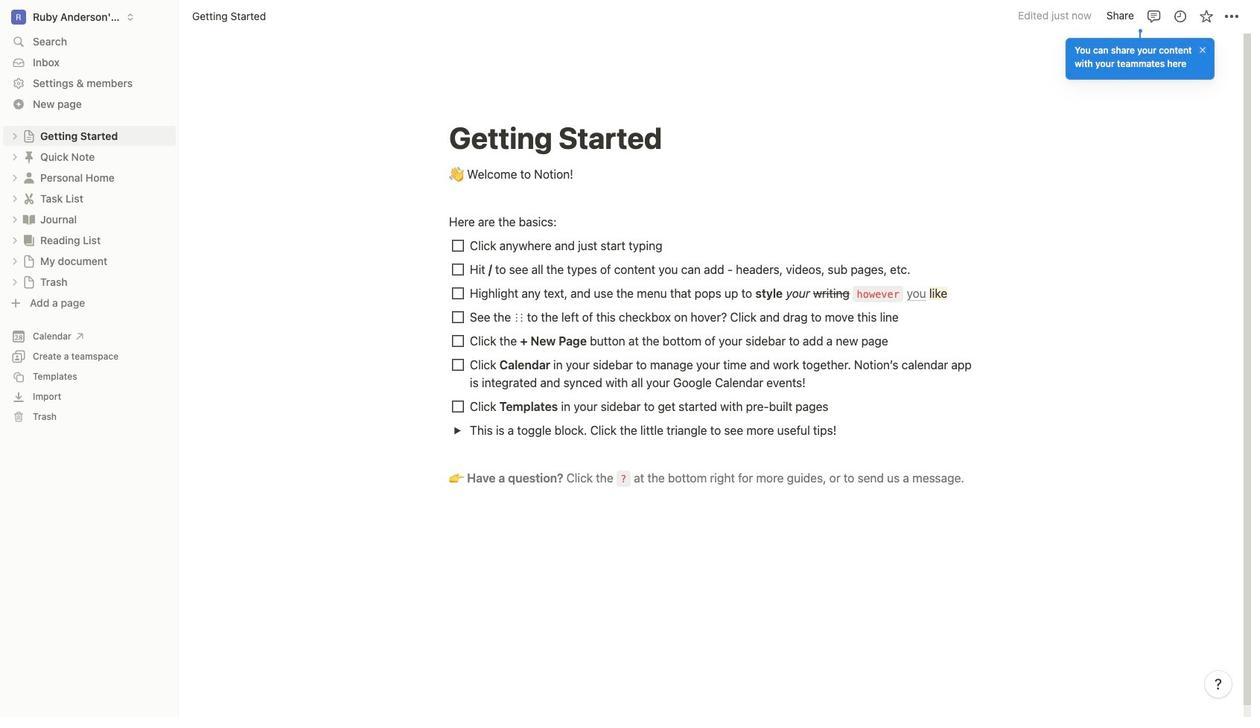 Task type: describe. For each thing, give the bounding box(es) containing it.
1 open image from the top
[[10, 173, 19, 182]]

favorite image
[[1199, 9, 1214, 23]]

👋 image
[[449, 164, 464, 183]]

updates image
[[1173, 9, 1188, 23]]



Task type: locate. For each thing, give the bounding box(es) containing it.
👉 image
[[449, 468, 464, 487]]

3 open image from the top
[[10, 257, 19, 266]]

1 vertical spatial open image
[[10, 215, 19, 224]]

0 vertical spatial open image
[[10, 173, 19, 182]]

change page icon image
[[22, 129, 36, 143], [22, 149, 37, 164], [22, 170, 37, 185], [22, 191, 37, 206], [22, 212, 37, 227], [22, 233, 37, 248], [22, 254, 36, 268], [22, 275, 36, 289]]

2 open image from the top
[[10, 215, 19, 224]]

comments image
[[1147, 9, 1162, 23]]

2 vertical spatial open image
[[10, 257, 19, 266]]

open image
[[10, 132, 19, 140], [10, 152, 19, 161], [10, 194, 19, 203], [10, 236, 19, 245], [10, 278, 19, 286], [453, 427, 462, 435]]

open image
[[10, 173, 19, 182], [10, 215, 19, 224], [10, 257, 19, 266]]



Task type: vqa. For each thing, say whether or not it's contained in the screenshot.
second Open image from the top
yes



